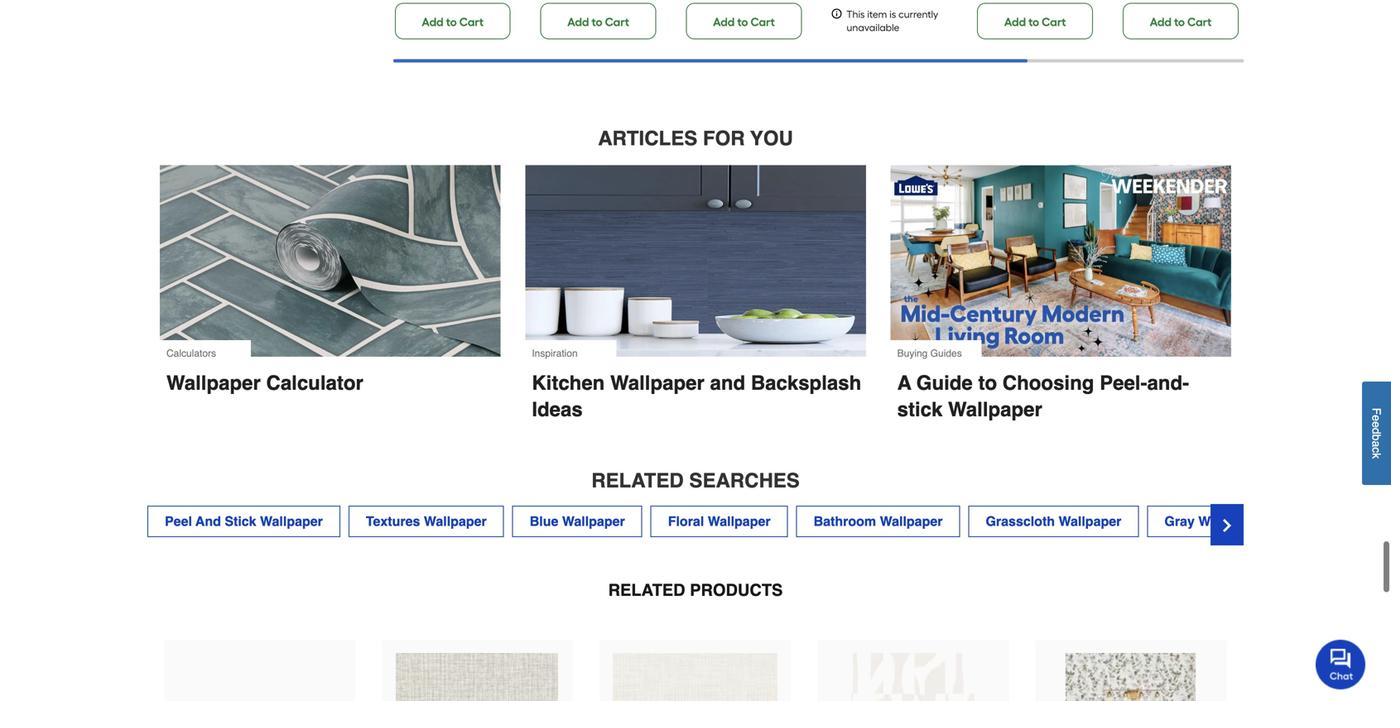 Task type: describe. For each thing, give the bounding box(es) containing it.
products
[[690, 581, 783, 600]]

geometric resource library 60.8-sq ft white non-woven geometric prepasted water activated paste wallpaper image
[[831, 653, 996, 702]]

30.75-sq ft off-white vinyl textured abstract 3d self-adhesive peel and stick wallpaper image
[[613, 653, 778, 702]]

a guide to choosing peel-and- stick wallpaper link
[[891, 357, 1232, 423]]

textured blue wallpaper behind a white kitchen counter with a fruit bowl and canisters. image
[[526, 165, 866, 357]]

gray
[[1165, 514, 1195, 529]]

1 cart from the left
[[460, 15, 484, 29]]

articles
[[598, 127, 698, 150]]

wallpaper for grasscloth wallpaper
[[1059, 514, 1122, 529]]

bathroom
[[814, 514, 877, 529]]

2 add to cart from the left
[[568, 15, 630, 29]]

gray wallpaper
[[1165, 514, 1262, 529]]

30.75-sq ft neutral vinyl textured abstract 3d self-adhesive peel and stick wallpaper image
[[395, 653, 560, 702]]

1 add from the left
[[422, 15, 444, 29]]

1 add to cart from the left
[[422, 15, 484, 29]]

searches
[[690, 470, 800, 492]]

c
[[1371, 448, 1384, 453]]

grasscloth wallpaper
[[986, 514, 1122, 529]]

wallpaper calculator link
[[160, 357, 501, 397]]

ideas
[[532, 398, 583, 421]]

inspiration
[[532, 348, 578, 359]]

backsplash
[[751, 372, 862, 395]]

blue
[[530, 514, 559, 529]]

bathroom wallpaper button
[[797, 506, 961, 538]]

blue wallpaper button
[[513, 506, 643, 538]]

3 cart from the left
[[751, 15, 775, 29]]

currently
[[899, 8, 939, 20]]

calculator
[[266, 372, 364, 395]]

this
[[847, 8, 865, 20]]

f
[[1371, 408, 1384, 415]]

guides
[[931, 348, 962, 359]]

stick inside button
[[225, 514, 256, 529]]

kitchen wallpaper and backsplash ideas
[[532, 372, 862, 421]]

peel and stick wallpaper
[[165, 514, 323, 529]]

wallpaper for gray wallpaper
[[1199, 514, 1262, 529]]

floral
[[668, 514, 704, 529]]

d
[[1371, 428, 1384, 435]]

3 add from the left
[[713, 15, 735, 29]]

a
[[898, 372, 912, 395]]

related
[[609, 581, 686, 600]]

articles for you
[[598, 127, 793, 150]]

5 add to cart link from the left
[[1123, 3, 1239, 39]]

to inside a guide to choosing peel-and- stick wallpaper
[[979, 372, 998, 395]]

textures
[[366, 514, 420, 529]]

wallpaper for textures wallpaper
[[424, 514, 487, 529]]

grasscloth wallpaper button
[[969, 506, 1139, 538]]

unavailable
[[847, 21, 900, 33]]

wallpaper calculator
[[167, 372, 364, 395]]

related products
[[609, 581, 783, 600]]

wallpaper for bathroom wallpaper
[[880, 514, 943, 529]]

stick inside a guide to choosing peel-and- stick wallpaper
[[898, 398, 943, 421]]

kitchen
[[532, 372, 605, 395]]

for
[[703, 127, 745, 150]]

5 add from the left
[[1150, 15, 1172, 29]]

kitchen wallpaper and backsplash ideas link
[[526, 357, 866, 423]]

this item is currently unavailable
[[847, 8, 939, 33]]



Task type: locate. For each thing, give the bounding box(es) containing it.
and
[[710, 372, 746, 395], [196, 514, 221, 529]]

textures wallpaper
[[366, 514, 487, 529]]

you
[[751, 127, 793, 150]]

gray wallpaper button
[[1148, 506, 1279, 538]]

inspiration link
[[526, 165, 866, 367]]

4 add to cart from the left
[[1005, 15, 1067, 29]]

guide
[[917, 372, 973, 395]]

wallpaper inside a guide to choosing peel-and- stick wallpaper
[[949, 398, 1043, 421]]

e up b
[[1371, 422, 1384, 428]]

0 vertical spatial stick
[[898, 398, 943, 421]]

modern nature 2nd edition 60.8-sq ft green non-woven ivy/vines unpasted wallpaper image
[[1049, 653, 1214, 702]]

the weekender: the mid-centruy modern living room image
[[891, 165, 1232, 357]]

1 horizontal spatial and
[[710, 372, 746, 395]]

2 add to cart link from the left
[[541, 3, 657, 39]]

f e e d b a c k button
[[1363, 382, 1392, 486]]

f e e d b a c k
[[1371, 408, 1384, 459]]

calculators link
[[160, 165, 501, 367]]

0 horizontal spatial stick
[[225, 514, 256, 529]]

related
[[592, 470, 684, 492]]

textures wallpaper button
[[349, 506, 504, 538]]

1 vertical spatial stick
[[225, 514, 256, 529]]

wallpaper for floral wallpaper
[[708, 514, 771, 529]]

stick
[[898, 398, 943, 421], [225, 514, 256, 529]]

buying guides link
[[891, 165, 1232, 367]]

3 add to cart link from the left
[[686, 3, 802, 39]]

wallpaper inside kitchen wallpaper and backsplash ideas
[[611, 372, 705, 395]]

1 add to cart link from the left
[[395, 3, 511, 39]]

0 horizontal spatial and
[[196, 514, 221, 529]]

and-
[[1148, 372, 1190, 395]]

wallpaper for blue wallpaper
[[562, 514, 625, 529]]

and right 'peel'
[[196, 514, 221, 529]]

e up d
[[1371, 415, 1384, 422]]

add to cart
[[422, 15, 484, 29], [568, 15, 630, 29], [713, 15, 775, 29], [1005, 15, 1067, 29], [1150, 15, 1212, 29]]

a roll of wallpaper with the look of teal-colored tile in a herringbone pattern. image
[[160, 165, 501, 357]]

floral wallpaper button
[[651, 506, 788, 538]]

e
[[1371, 415, 1384, 422], [1371, 422, 1384, 428]]

1 e from the top
[[1371, 415, 1384, 422]]

b
[[1371, 435, 1384, 441]]

wallpaper
[[167, 372, 261, 395], [611, 372, 705, 395], [949, 398, 1043, 421], [260, 514, 323, 529], [424, 514, 487, 529], [562, 514, 625, 529], [708, 514, 771, 529], [880, 514, 943, 529], [1059, 514, 1122, 529], [1199, 514, 1262, 529]]

3 add to cart from the left
[[713, 15, 775, 29]]

wallpaper for kitchen wallpaper and backsplash ideas
[[611, 372, 705, 395]]

k
[[1371, 453, 1384, 459]]

choosing
[[1003, 372, 1095, 395]]

1 vertical spatial and
[[196, 514, 221, 529]]

2 e from the top
[[1371, 422, 1384, 428]]

buying
[[898, 348, 928, 359]]

peel
[[165, 514, 192, 529]]

add
[[422, 15, 444, 29], [568, 15, 589, 29], [713, 15, 735, 29], [1005, 15, 1026, 29], [1150, 15, 1172, 29]]

0 vertical spatial and
[[710, 372, 746, 395]]

is
[[890, 8, 897, 20]]

calculators
[[167, 348, 216, 359]]

wallpaper inside 'button'
[[424, 514, 487, 529]]

bathroom wallpaper
[[814, 514, 943, 529]]

2 add from the left
[[568, 15, 589, 29]]

buying guides
[[898, 348, 962, 359]]

stick down a
[[898, 398, 943, 421]]

related searches
[[592, 470, 800, 492]]

5 cart from the left
[[1188, 15, 1212, 29]]

stick right 'peel'
[[225, 514, 256, 529]]

a
[[1371, 441, 1384, 448]]

and inside kitchen wallpaper and backsplash ideas
[[710, 372, 746, 395]]

1 horizontal spatial stick
[[898, 398, 943, 421]]

and inside button
[[196, 514, 221, 529]]

4 add from the left
[[1005, 15, 1026, 29]]

add to cart link
[[395, 3, 511, 39], [541, 3, 657, 39], [686, 3, 802, 39], [978, 3, 1094, 39], [1123, 3, 1239, 39]]

item
[[868, 8, 888, 20]]

chat invite button image
[[1316, 640, 1367, 690]]

peel-
[[1100, 372, 1148, 395]]

4 add to cart link from the left
[[978, 3, 1094, 39]]

4 cart from the left
[[1042, 15, 1067, 29]]

floral wallpaper
[[668, 514, 771, 529]]

a guide to choosing peel-and- stick wallpaper
[[898, 372, 1190, 421]]

5 add to cart from the left
[[1150, 15, 1212, 29]]

and left 'backsplash'
[[710, 372, 746, 395]]

cart
[[460, 15, 484, 29], [605, 15, 630, 29], [751, 15, 775, 29], [1042, 15, 1067, 29], [1188, 15, 1212, 29]]

wallpaper inside button
[[880, 514, 943, 529]]

to
[[446, 15, 457, 29], [592, 15, 603, 29], [738, 15, 748, 29], [1029, 15, 1040, 29], [1175, 15, 1185, 29], [979, 372, 998, 395]]

blue wallpaper
[[530, 514, 625, 529]]

grasscloth
[[986, 514, 1055, 529]]

peel and stick wallpaper button
[[147, 506, 340, 538]]

2 cart from the left
[[605, 15, 630, 29]]



Task type: vqa. For each thing, say whether or not it's contained in the screenshot.
the Wallpaper in the Gray Wallpaper button
yes



